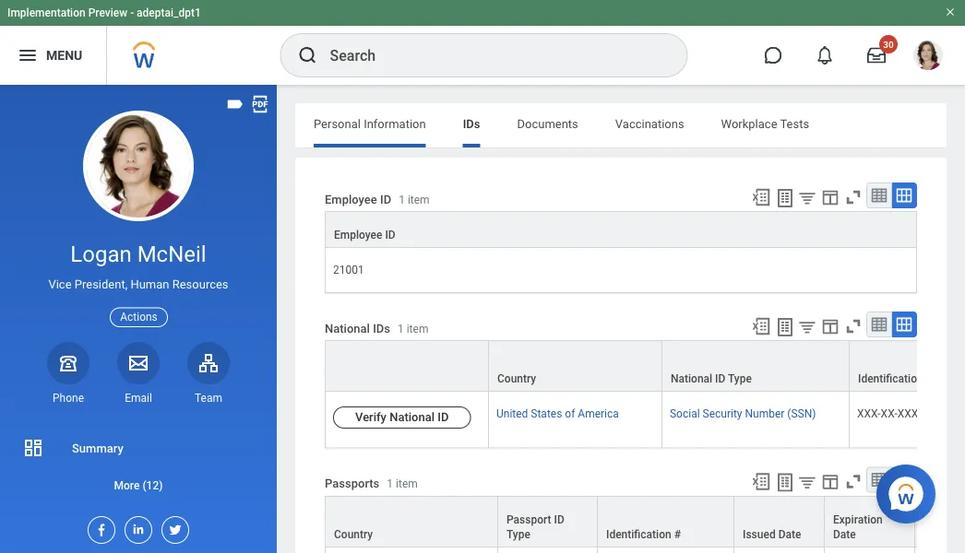 Task type: locate. For each thing, give the bounding box(es) containing it.
notifications large image
[[816, 46, 834, 65]]

0 horizontal spatial #
[[674, 528, 681, 541]]

0 vertical spatial item
[[408, 193, 430, 206]]

national id type button
[[663, 342, 849, 391]]

2 vertical spatial click to view/edit grid preferences image
[[820, 472, 841, 492]]

0 vertical spatial export to worksheets image
[[774, 317, 796, 339]]

date inside column header
[[779, 528, 801, 541]]

workplace tests
[[721, 117, 810, 131]]

0 vertical spatial country
[[497, 373, 536, 386]]

1 row from the top
[[325, 341, 965, 393]]

1 inside employee id 1 item
[[399, 193, 405, 206]]

date inside expiration date
[[833, 528, 856, 541]]

mail image
[[127, 352, 150, 374]]

0 vertical spatial employee
[[325, 192, 377, 206]]

social security number (ssn) link
[[670, 404, 816, 421]]

1 vertical spatial expand table image
[[895, 471, 914, 489]]

1 horizontal spatial #
[[926, 373, 933, 386]]

expand table image
[[895, 186, 914, 205]]

select to filter grid data image left fullscreen icon
[[797, 473, 818, 492]]

1 horizontal spatial country
[[497, 373, 536, 386]]

id inside button
[[438, 411, 449, 424]]

country button
[[489, 342, 662, 391], [326, 497, 497, 547]]

america
[[578, 408, 619, 421]]

select to filter grid data image right export to worksheets icon
[[797, 188, 818, 208]]

country down passports
[[334, 528, 373, 541]]

item for ids
[[407, 322, 429, 335]]

select to filter grid data image
[[797, 188, 818, 208], [797, 318, 818, 337], [797, 473, 818, 492]]

identification inside column header
[[606, 528, 672, 541]]

30 button
[[856, 35, 898, 76]]

item inside national ids 1 item
[[407, 322, 429, 335]]

row containing country
[[325, 341, 965, 393]]

email
[[125, 392, 152, 405]]

menu banner
[[0, 0, 965, 85]]

1 vertical spatial employee
[[334, 229, 382, 242]]

item up verify national id
[[407, 322, 429, 335]]

expand table image up xxxx
[[895, 316, 914, 334]]

export to worksheets image for 1
[[774, 472, 796, 494]]

toolbar down "tests"
[[743, 183, 917, 211]]

item
[[408, 193, 430, 206], [407, 322, 429, 335], [396, 478, 418, 491]]

xx-
[[881, 408, 898, 421]]

employee id button
[[326, 212, 916, 247]]

identification #
[[858, 373, 933, 386], [606, 528, 681, 541]]

1 vertical spatial type
[[507, 528, 531, 541]]

view printable version (pdf) image
[[250, 94, 270, 114]]

1 vertical spatial identification # button
[[598, 497, 734, 547]]

0 vertical spatial identification #
[[858, 373, 933, 386]]

1 horizontal spatial date
[[833, 528, 856, 541]]

1 down the information
[[399, 193, 405, 206]]

1 horizontal spatial national
[[390, 411, 435, 424]]

1 inside national ids 1 item
[[398, 322, 404, 335]]

click to view/edit grid preferences image up national id type column header
[[820, 317, 841, 337]]

passport id type
[[507, 513, 565, 541]]

row for ids
[[325, 341, 965, 393]]

0 vertical spatial expand table image
[[895, 316, 914, 334]]

implementation preview -   adeptai_dpt1
[[7, 6, 201, 19]]

date right issued
[[779, 528, 801, 541]]

country button down passports 1 item
[[326, 497, 497, 547]]

1 vertical spatial ids
[[373, 322, 390, 335]]

row containing passport id type
[[325, 496, 965, 549]]

0 vertical spatial ids
[[463, 117, 480, 131]]

export to excel image
[[751, 317, 772, 337], [751, 472, 772, 492]]

identification right passport id type column header
[[606, 528, 672, 541]]

country up united
[[497, 373, 536, 386]]

type inside passport id type
[[507, 528, 531, 541]]

select to filter grid data image up national id type column header
[[797, 318, 818, 337]]

phone logan mcneil element
[[47, 391, 90, 406]]

table image up xx-
[[870, 316, 889, 334]]

1 for national ids
[[398, 322, 404, 335]]

click to view/edit grid preferences image right export to worksheets icon
[[820, 187, 841, 208]]

national inside button
[[390, 411, 435, 424]]

export to worksheets image up issued date popup button
[[774, 472, 796, 494]]

employee
[[325, 192, 377, 206], [334, 229, 382, 242]]

id left united
[[438, 411, 449, 424]]

expiration date
[[833, 513, 883, 541]]

0 vertical spatial identification
[[858, 373, 923, 386]]

toolbar up national id type popup button
[[743, 312, 917, 341]]

toolbar
[[743, 183, 917, 211], [743, 312, 917, 341], [743, 467, 917, 496]]

export to excel image
[[751, 187, 772, 208]]

expand table image for ids
[[895, 316, 914, 334]]

employee id 1 item
[[325, 192, 430, 206]]

0 vertical spatial click to view/edit grid preferences image
[[820, 187, 841, 208]]

table image
[[870, 186, 889, 205], [870, 316, 889, 334]]

table image for id
[[870, 186, 889, 205]]

0 vertical spatial 1
[[399, 193, 405, 206]]

select to filter grid data image for 1
[[797, 473, 818, 492]]

expand table image
[[895, 316, 914, 334], [895, 471, 914, 489]]

verify national id row
[[325, 392, 965, 449]]

identification up xxx-xx-xxxx
[[858, 373, 923, 386]]

expand table image right table icon
[[895, 471, 914, 489]]

identification for the identification # popup button in the identification # column header
[[606, 528, 672, 541]]

6 cell from the left
[[916, 548, 965, 554]]

phone button
[[47, 342, 90, 406]]

1 vertical spatial select to filter grid data image
[[797, 318, 818, 337]]

date for expiration date
[[833, 528, 856, 541]]

united states of america
[[497, 408, 619, 421]]

workplace
[[721, 117, 778, 131]]

employee id row
[[325, 211, 917, 248]]

1 vertical spatial #
[[674, 528, 681, 541]]

id right passport
[[554, 513, 565, 526]]

1 cell from the left
[[325, 548, 498, 554]]

country button up of
[[489, 342, 662, 391]]

0 horizontal spatial identification
[[606, 528, 672, 541]]

team
[[195, 392, 222, 405]]

employee inside popup button
[[334, 229, 382, 242]]

1 vertical spatial toolbar
[[743, 312, 917, 341]]

2 vertical spatial select to filter grid data image
[[797, 473, 818, 492]]

table image
[[870, 471, 889, 489]]

0 horizontal spatial identification #
[[606, 528, 681, 541]]

country for the top country popup button
[[497, 373, 536, 386]]

1 vertical spatial item
[[407, 322, 429, 335]]

0 vertical spatial table image
[[870, 186, 889, 205]]

fullscreen image up xxx- at the right bottom of the page
[[844, 317, 864, 337]]

2 row from the top
[[325, 496, 965, 549]]

0 vertical spatial select to filter grid data image
[[797, 188, 818, 208]]

type down passport
[[507, 528, 531, 541]]

profile logan mcneil image
[[914, 41, 943, 74]]

vaccinations
[[615, 117, 684, 131]]

ids down search workday "search field"
[[463, 117, 480, 131]]

identification # button inside identification # column header
[[598, 497, 734, 547]]

social security number (ssn)
[[670, 408, 816, 421]]

1 vertical spatial identification #
[[606, 528, 681, 541]]

0 horizontal spatial ids
[[373, 322, 390, 335]]

expiration date button
[[825, 497, 915, 547]]

preview
[[88, 6, 128, 19]]

type
[[728, 373, 752, 386], [507, 528, 531, 541]]

1 up verify national id
[[398, 322, 404, 335]]

item for id
[[408, 193, 430, 206]]

0 vertical spatial export to excel image
[[751, 317, 772, 337]]

vice president, human resources
[[48, 278, 228, 292]]

1 horizontal spatial identification #
[[858, 373, 933, 386]]

adeptai_dpt1
[[137, 6, 201, 19]]

type up social security number (ssn) "link"
[[728, 373, 752, 386]]

president,
[[75, 278, 128, 292]]

date for issued date
[[779, 528, 801, 541]]

21001
[[333, 264, 364, 277]]

united states of america link
[[497, 404, 619, 421]]

national up social
[[671, 373, 713, 386]]

export to excel image up national id type popup button
[[751, 317, 772, 337]]

summary list
[[0, 430, 277, 504]]

1 vertical spatial country column header
[[325, 496, 498, 549]]

national id type
[[671, 373, 752, 386]]

facebook image
[[89, 518, 109, 538]]

Search Workday  search field
[[330, 35, 649, 76]]

date down "expiration"
[[833, 528, 856, 541]]

fullscreen image for id
[[844, 187, 864, 208]]

country column header down passports 1 item
[[325, 496, 498, 549]]

of
[[565, 408, 575, 421]]

id for passport id type
[[554, 513, 565, 526]]

0 vertical spatial fullscreen image
[[844, 187, 864, 208]]

id inside passport id type
[[554, 513, 565, 526]]

1 vertical spatial export to worksheets image
[[774, 472, 796, 494]]

united
[[497, 408, 528, 421]]

0 horizontal spatial identification # button
[[598, 497, 734, 547]]

cell
[[325, 548, 498, 554], [498, 548, 598, 554], [598, 548, 735, 554], [735, 548, 825, 554], [825, 548, 916, 554], [916, 548, 965, 554]]

id down employee id 1 item
[[385, 229, 396, 242]]

1 vertical spatial identification
[[606, 528, 672, 541]]

summary
[[72, 442, 123, 455]]

id up the employee id
[[380, 192, 392, 206]]

2 date from the left
[[833, 528, 856, 541]]

click to view/edit grid preferences image for id
[[820, 187, 841, 208]]

implementation
[[7, 6, 86, 19]]

export to worksheets image
[[774, 317, 796, 339], [774, 472, 796, 494]]

export to excel image up issued date popup button
[[751, 472, 772, 492]]

employee up 21001
[[334, 229, 382, 242]]

ids up verify
[[373, 322, 390, 335]]

id up security
[[715, 373, 726, 386]]

id
[[380, 192, 392, 206], [385, 229, 396, 242], [715, 373, 726, 386], [438, 411, 449, 424], [554, 513, 565, 526]]

1 vertical spatial national
[[671, 373, 713, 386]]

-
[[130, 6, 134, 19]]

id for employee id 1 item
[[380, 192, 392, 206]]

1 date from the left
[[779, 528, 801, 541]]

2 horizontal spatial national
[[671, 373, 713, 386]]

2 vertical spatial item
[[396, 478, 418, 491]]

fullscreen image for ids
[[844, 317, 864, 337]]

national right verify
[[390, 411, 435, 424]]

0 horizontal spatial country
[[334, 528, 373, 541]]

employee up the employee id
[[325, 192, 377, 206]]

0 vertical spatial national
[[325, 322, 370, 335]]

toolbar up "expiration"
[[743, 467, 917, 496]]

linkedin image
[[126, 518, 146, 537]]

1 vertical spatial country
[[334, 528, 373, 541]]

0 vertical spatial country column header
[[489, 341, 663, 393]]

1 right passports
[[387, 478, 393, 491]]

0 horizontal spatial date
[[779, 528, 801, 541]]

table image left expand table image on the top of page
[[870, 186, 889, 205]]

identification for the right the identification # popup button
[[858, 373, 923, 386]]

export to worksheets image for ids
[[774, 317, 796, 339]]

vice
[[48, 278, 72, 292]]

1 vertical spatial country button
[[326, 497, 497, 547]]

states
[[531, 408, 562, 421]]

1 vertical spatial click to view/edit grid preferences image
[[820, 317, 841, 337]]

0 vertical spatial type
[[728, 373, 752, 386]]

1 horizontal spatial type
[[728, 373, 752, 386]]

item right passports
[[396, 478, 418, 491]]

click to view/edit grid preferences image for ids
[[820, 317, 841, 337]]

identification # button
[[850, 342, 965, 391], [598, 497, 734, 547]]

0 horizontal spatial national
[[325, 322, 370, 335]]

1 vertical spatial export to excel image
[[751, 472, 772, 492]]

ids
[[463, 117, 480, 131], [373, 322, 390, 335]]

resources
[[172, 278, 228, 292]]

expand table image for 1
[[895, 471, 914, 489]]

click to view/edit grid preferences image left fullscreen icon
[[820, 472, 841, 492]]

row
[[325, 341, 965, 393], [325, 496, 965, 549], [325, 548, 965, 554]]

passport id type column header
[[498, 496, 598, 549]]

type for national id type
[[728, 373, 752, 386]]

toolbar for 1
[[743, 467, 917, 496]]

national inside popup button
[[671, 373, 713, 386]]

2 vertical spatial 1
[[387, 478, 393, 491]]

2 vertical spatial toolbar
[[743, 467, 917, 496]]

click to view/edit grid preferences image
[[820, 187, 841, 208], [820, 317, 841, 337], [820, 472, 841, 492]]

#
[[926, 373, 933, 386], [674, 528, 681, 541]]

information
[[364, 117, 426, 131]]

0 horizontal spatial type
[[507, 528, 531, 541]]

human
[[131, 278, 169, 292]]

documents
[[517, 117, 578, 131]]

0 vertical spatial #
[[926, 373, 933, 386]]

fullscreen image
[[844, 187, 864, 208], [844, 317, 864, 337]]

1 horizontal spatial ids
[[463, 117, 480, 131]]

0 vertical spatial toolbar
[[743, 183, 917, 211]]

item down the information
[[408, 193, 430, 206]]

national
[[325, 322, 370, 335], [671, 373, 713, 386], [390, 411, 435, 424]]

country column header up of
[[489, 341, 663, 393]]

tag image
[[225, 94, 245, 114]]

country
[[497, 373, 536, 386], [334, 528, 373, 541]]

expiration date column header
[[825, 496, 916, 549]]

0 vertical spatial identification # button
[[850, 342, 965, 391]]

tab list
[[295, 103, 947, 148]]

1 vertical spatial fullscreen image
[[844, 317, 864, 337]]

passport id type button
[[498, 497, 597, 547]]

item inside employee id 1 item
[[408, 193, 430, 206]]

national down 21001
[[325, 322, 370, 335]]

date
[[779, 528, 801, 541], [833, 528, 856, 541]]

inbox large image
[[868, 46, 886, 65]]

personal information
[[314, 117, 426, 131]]

1 vertical spatial 1
[[398, 322, 404, 335]]

menu
[[46, 48, 82, 63]]

1
[[399, 193, 405, 206], [398, 322, 404, 335], [387, 478, 393, 491]]

1 horizontal spatial identification
[[858, 373, 923, 386]]

2 vertical spatial national
[[390, 411, 435, 424]]

export to worksheets image up national id type popup button
[[774, 317, 796, 339]]

1 vertical spatial table image
[[870, 316, 889, 334]]

identification
[[858, 373, 923, 386], [606, 528, 672, 541]]

fullscreen image left expand table image on the top of page
[[844, 187, 864, 208]]

click to view/edit grid preferences image for 1
[[820, 472, 841, 492]]

country for country popup button to the bottom
[[334, 528, 373, 541]]

actions button
[[110, 308, 168, 327]]

menu button
[[0, 26, 106, 85]]

country column header
[[489, 341, 663, 393], [325, 496, 498, 549]]



Task type: vqa. For each thing, say whether or not it's contained in the screenshot.
More on the left of the page
yes



Task type: describe. For each thing, give the bounding box(es) containing it.
(12)
[[142, 479, 163, 492]]

toolbar for ids
[[743, 312, 917, 341]]

# inside column header
[[674, 528, 681, 541]]

2 cell from the left
[[498, 548, 598, 554]]

row for 1
[[325, 496, 965, 549]]

verify national id button
[[333, 407, 471, 429]]

export to excel image for 1
[[751, 472, 772, 492]]

twitter image
[[162, 518, 183, 538]]

ids inside tab list
[[463, 117, 480, 131]]

number
[[745, 408, 785, 421]]

identification # column header
[[598, 496, 735, 549]]

close environment banner image
[[945, 6, 956, 18]]

fullscreen image
[[844, 472, 864, 492]]

xxx-xx-xxxx
[[857, 408, 925, 421]]

issued date button
[[735, 497, 824, 547]]

more (12)
[[114, 479, 163, 492]]

more
[[114, 479, 140, 492]]

team link
[[187, 342, 230, 406]]

xxx-
[[857, 408, 881, 421]]

passports
[[325, 477, 380, 491]]

3 cell from the left
[[598, 548, 735, 554]]

tab list containing personal information
[[295, 103, 947, 148]]

logan mcneil
[[70, 241, 206, 268]]

search image
[[297, 44, 319, 66]]

security
[[703, 408, 742, 421]]

more (12) button
[[0, 467, 277, 504]]

passport
[[507, 513, 552, 526]]

email logan mcneil element
[[117, 391, 160, 406]]

30
[[883, 39, 894, 50]]

export to excel image for ids
[[751, 317, 772, 337]]

phone image
[[55, 352, 81, 374]]

export to worksheets image
[[774, 187, 796, 209]]

navigation pane region
[[0, 85, 277, 554]]

summary link
[[0, 430, 277, 467]]

select to filter grid data image for id
[[797, 188, 818, 208]]

mcneil
[[137, 241, 206, 268]]

personal
[[314, 117, 361, 131]]

toolbar for id
[[743, 183, 917, 211]]

type for passport id type
[[507, 528, 531, 541]]

employee id
[[334, 229, 396, 242]]

0 vertical spatial country button
[[489, 342, 662, 391]]

social
[[670, 408, 700, 421]]

national id type column header
[[663, 341, 850, 393]]

summary image
[[22, 437, 44, 460]]

national for id
[[671, 373, 713, 386]]

verify
[[355, 411, 387, 424]]

issued date
[[743, 528, 801, 541]]

1 inside passports 1 item
[[387, 478, 393, 491]]

national for ids
[[325, 322, 370, 335]]

email button
[[117, 342, 160, 406]]

1 horizontal spatial identification # button
[[850, 342, 965, 391]]

more (12) button
[[0, 475, 277, 497]]

phone
[[53, 392, 84, 405]]

justify image
[[17, 44, 39, 66]]

actions
[[120, 311, 158, 324]]

item inside passports 1 item
[[396, 478, 418, 491]]

issued
[[743, 528, 776, 541]]

4 cell from the left
[[735, 548, 825, 554]]

expiration
[[833, 513, 883, 526]]

3 row from the top
[[325, 548, 965, 554]]

employee for employee id
[[334, 229, 382, 242]]

identification # inside column header
[[606, 528, 681, 541]]

id for employee id
[[385, 229, 396, 242]]

issued date column header
[[735, 496, 825, 549]]

(ssn)
[[787, 408, 816, 421]]

1 for employee id
[[399, 193, 405, 206]]

select to filter grid data image for ids
[[797, 318, 818, 337]]

view team image
[[197, 352, 220, 374]]

passports 1 item
[[325, 477, 418, 491]]

verify national id
[[355, 411, 449, 424]]

xxxx
[[898, 408, 925, 421]]

employee for employee id 1 item
[[325, 192, 377, 206]]

id for national id type
[[715, 373, 726, 386]]

logan
[[70, 241, 132, 268]]

5 cell from the left
[[825, 548, 916, 554]]

tests
[[780, 117, 810, 131]]

table image for ids
[[870, 316, 889, 334]]

national ids 1 item
[[325, 322, 429, 335]]

team logan mcneil element
[[187, 391, 230, 406]]



